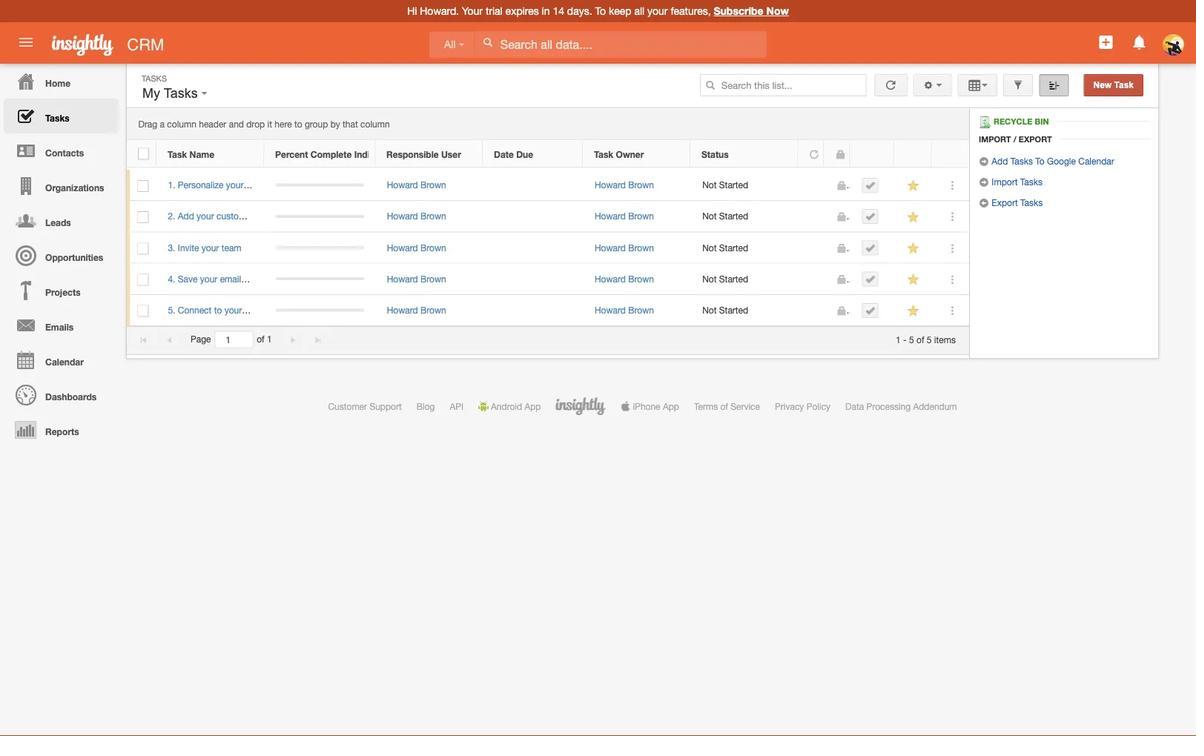 Task type: vqa. For each thing, say whether or not it's contained in the screenshot.
the Dashboard Cards
no



Task type: describe. For each thing, give the bounding box(es) containing it.
drag a column header and drop it here to group by that column
[[138, 119, 390, 130]]

home link
[[4, 64, 119, 99]]

private task image for 3. invite your team
[[836, 243, 847, 254]]

2. add your customers
[[168, 211, 259, 222]]

2 horizontal spatial of
[[917, 334, 925, 345]]

drop
[[246, 119, 265, 130]]

tasks up my
[[142, 73, 167, 83]]

reports
[[45, 427, 79, 437]]

terms
[[694, 401, 718, 412]]

tasks for my tasks
[[164, 86, 198, 101]]

policy
[[807, 401, 831, 412]]

row containing 4. save your emails
[[127, 264, 970, 295]]

mark this task complete image for 2. add your customers
[[865, 212, 876, 222]]

blog link
[[417, 401, 435, 412]]

personalize
[[178, 180, 224, 190]]

terms of service link
[[694, 401, 760, 412]]

1.
[[168, 180, 175, 190]]

expires
[[506, 5, 539, 17]]

howard.
[[420, 5, 459, 17]]

contacts link
[[4, 134, 119, 168]]

2.
[[168, 211, 175, 222]]

task owner
[[594, 149, 644, 159]]

2. add your customers link
[[168, 211, 266, 222]]

customer support
[[328, 401, 402, 412]]

show list view filters image
[[1013, 80, 1024, 91]]

tasks for export tasks
[[1021, 197, 1043, 208]]

percent complete indicator responsible user
[[275, 149, 461, 159]]

import tasks link
[[979, 177, 1043, 188]]

import for import tasks
[[992, 177, 1018, 187]]

private task image for status
[[835, 149, 846, 160]]

row containing 3. invite your team
[[127, 232, 970, 264]]

projects link
[[4, 273, 119, 308]]

leads link
[[4, 203, 119, 238]]

private task image for not started
[[836, 275, 847, 285]]

search image
[[705, 80, 716, 91]]

to inside "link"
[[1036, 156, 1045, 166]]

emails
[[220, 274, 246, 284]]

app for iphone app
[[663, 401, 679, 412]]

2 5 from the left
[[927, 334, 932, 345]]

4. save your emails
[[168, 274, 246, 284]]

not for 2. add your customers
[[703, 211, 717, 222]]

my
[[142, 86, 160, 101]]

all
[[444, 39, 456, 50]]

0 horizontal spatial add
[[178, 211, 194, 222]]

following image for 5. connect to your files and apps
[[907, 304, 921, 318]]

mark this task complete image for 4. save your emails
[[865, 274, 876, 285]]

it
[[267, 119, 272, 130]]

support
[[370, 401, 402, 412]]

date due
[[494, 149, 533, 159]]

import for import / export
[[979, 134, 1012, 144]]

not started for 4. save your emails
[[703, 274, 749, 284]]

emails link
[[4, 308, 119, 343]]

not started for 3. invite your team
[[703, 242, 749, 253]]

items
[[935, 334, 956, 345]]

api
[[450, 401, 464, 412]]

privacy
[[775, 401, 804, 412]]

customer
[[328, 401, 367, 412]]

not for 5. connect to your files and apps
[[703, 305, 717, 315]]

leads
[[45, 217, 71, 228]]

1 horizontal spatial of
[[721, 401, 728, 412]]

iphone
[[633, 401, 661, 412]]

add tasks to google calendar link
[[979, 156, 1115, 167]]

circle arrow right image for add tasks to google calendar
[[979, 157, 990, 167]]

api link
[[450, 401, 464, 412]]

tasks link
[[4, 99, 119, 134]]

organizations link
[[4, 168, 119, 203]]

5.
[[168, 305, 175, 315]]

Search all data.... text field
[[475, 31, 767, 58]]

2 1 from the left
[[896, 334, 901, 345]]

-
[[904, 334, 907, 345]]

date
[[494, 149, 514, 159]]

not started cell for 2. add your customers
[[691, 201, 799, 232]]

5. connect to your files and apps link
[[168, 305, 307, 315]]

1 horizontal spatial to
[[294, 119, 302, 130]]

not for 1. personalize your account
[[703, 180, 717, 190]]

android app link
[[479, 401, 541, 412]]

task for task name
[[168, 149, 187, 159]]

not for 3. invite your team
[[703, 242, 717, 253]]

tasks inside navigation
[[45, 113, 70, 123]]

crm
[[127, 35, 164, 54]]

task for task owner
[[594, 149, 614, 159]]

0 horizontal spatial of
[[257, 334, 265, 345]]

keep
[[609, 5, 632, 17]]

status
[[702, 149, 729, 159]]

refresh list image
[[884, 80, 898, 90]]

4. save your emails link
[[168, 274, 253, 284]]

0 horizontal spatial to
[[595, 5, 606, 17]]

apps
[[280, 305, 300, 315]]

privacy policy link
[[775, 401, 831, 412]]

addendum
[[914, 401, 957, 412]]

your right "all"
[[648, 5, 668, 17]]

subscribe
[[714, 5, 764, 17]]

your
[[462, 5, 483, 17]]

here
[[275, 119, 292, 130]]

home
[[45, 78, 71, 88]]

white image
[[483, 37, 493, 47]]

recycle
[[994, 117, 1033, 126]]

not started cell for 4. save your emails
[[691, 264, 799, 295]]

group
[[305, 119, 328, 130]]

a
[[160, 119, 165, 130]]

calendar inside navigation
[[45, 357, 84, 367]]

0 vertical spatial export
[[1019, 134, 1052, 144]]

not started for 5. connect to your files and apps
[[703, 305, 749, 315]]

1. personalize your account link
[[168, 180, 286, 190]]

dashboards
[[45, 392, 97, 402]]

bin
[[1035, 117, 1049, 126]]

not started cell for 5. connect to your files and apps
[[691, 295, 799, 326]]

task name
[[168, 149, 214, 159]]

percent
[[275, 149, 308, 159]]

account
[[246, 180, 278, 190]]



Task type: locate. For each thing, give the bounding box(es) containing it.
row group
[[127, 170, 970, 326]]

tasks
[[142, 73, 167, 83], [164, 86, 198, 101], [45, 113, 70, 123], [1011, 156, 1033, 166], [1021, 177, 1043, 187], [1021, 197, 1043, 208]]

1 not started cell from the top
[[691, 170, 799, 201]]

export down bin
[[1019, 134, 1052, 144]]

0 horizontal spatial 5
[[910, 334, 914, 345]]

None checkbox
[[138, 180, 149, 192]]

mark this task complete image for 5. connect to your files and apps
[[865, 306, 876, 316]]

now
[[767, 5, 789, 17]]

5 row from the top
[[127, 264, 970, 295]]

subscribe now link
[[714, 5, 789, 17]]

2 column from the left
[[361, 119, 390, 130]]

calendar up dashboards link at the bottom left of page
[[45, 357, 84, 367]]

4 not started cell from the top
[[691, 264, 799, 295]]

your for account
[[226, 180, 244, 190]]

1 started from the top
[[719, 180, 749, 190]]

tasks down import tasks
[[1021, 197, 1043, 208]]

to right 'here'
[[294, 119, 302, 130]]

following image
[[907, 179, 921, 193], [907, 210, 921, 224], [907, 241, 921, 256], [907, 273, 921, 287], [907, 304, 921, 318]]

1 vertical spatial export
[[992, 197, 1018, 208]]

your for team
[[202, 242, 219, 253]]

brown
[[421, 180, 446, 190], [629, 180, 654, 190], [421, 211, 446, 222], [629, 211, 654, 222], [421, 242, 446, 253], [629, 242, 654, 253], [421, 274, 446, 284], [629, 274, 654, 284], [421, 305, 446, 315], [629, 305, 654, 315]]

not started cell
[[691, 170, 799, 201], [691, 201, 799, 232], [691, 232, 799, 264], [691, 264, 799, 295], [691, 295, 799, 326]]

2 horizontal spatial task
[[1115, 80, 1134, 90]]

2 mark this task complete image from the top
[[865, 306, 876, 316]]

data processing addendum link
[[846, 401, 957, 412]]

cell
[[264, 170, 376, 201], [483, 170, 583, 201], [799, 170, 825, 201], [851, 170, 895, 201], [264, 201, 376, 232], [483, 201, 583, 232], [799, 201, 825, 232], [851, 201, 895, 232], [264, 232, 376, 264], [483, 232, 583, 264], [799, 232, 825, 264], [851, 232, 895, 264], [264, 264, 376, 295], [483, 264, 583, 295], [799, 264, 825, 295], [851, 264, 895, 295], [264, 295, 376, 326], [483, 295, 583, 326], [799, 295, 825, 326], [851, 295, 895, 326]]

android
[[491, 401, 522, 412]]

export right circle arrow left icon
[[992, 197, 1018, 208]]

indicator
[[354, 149, 392, 159]]

3 private task image from the top
[[836, 243, 847, 254]]

5 left items
[[927, 334, 932, 345]]

1 vertical spatial mark this task complete image
[[865, 306, 876, 316]]

started for 1. personalize your account
[[719, 180, 749, 190]]

not started cell for 3. invite your team
[[691, 232, 799, 264]]

1 vertical spatial to
[[1036, 156, 1045, 166]]

to left the keep
[[595, 5, 606, 17]]

1 1 from the left
[[267, 334, 272, 345]]

5 not from the top
[[703, 305, 717, 315]]

navigation containing home
[[0, 64, 119, 447]]

new
[[1094, 80, 1112, 90]]

to right connect
[[214, 305, 222, 315]]

following image for 2. add your customers
[[907, 210, 921, 224]]

projects
[[45, 287, 81, 297]]

2 private task image from the top
[[836, 212, 847, 222]]

5 not started from the top
[[703, 305, 749, 315]]

private task image for 1. personalize your account
[[836, 181, 847, 191]]

3 mark this task complete image from the top
[[865, 274, 876, 285]]

your
[[648, 5, 668, 17], [226, 180, 244, 190], [197, 211, 214, 222], [202, 242, 219, 253], [200, 274, 218, 284], [225, 305, 242, 315]]

1 vertical spatial mark this task complete image
[[865, 243, 876, 253]]

1 left -
[[896, 334, 901, 345]]

task right new
[[1115, 80, 1134, 90]]

14
[[553, 5, 565, 17]]

0 horizontal spatial 1
[[267, 334, 272, 345]]

notifications image
[[1131, 33, 1149, 51]]

4 started from the top
[[719, 274, 749, 284]]

2 not from the top
[[703, 211, 717, 222]]

new task link
[[1084, 74, 1144, 96]]

1 horizontal spatial add
[[992, 156, 1008, 166]]

organizations
[[45, 182, 104, 193]]

all
[[635, 5, 645, 17]]

1 not started from the top
[[703, 180, 749, 190]]

cog image
[[924, 80, 934, 91]]

1 horizontal spatial and
[[263, 305, 278, 315]]

0 horizontal spatial column
[[167, 119, 197, 130]]

mark this task complete image for 1. personalize your account
[[865, 180, 876, 191]]

1 right 1 field
[[267, 334, 272, 345]]

1 vertical spatial add
[[178, 211, 194, 222]]

customer support link
[[328, 401, 402, 412]]

private task image
[[836, 181, 847, 191], [836, 212, 847, 222], [836, 243, 847, 254], [836, 306, 847, 316]]

of 1
[[257, 334, 272, 345]]

howard
[[387, 180, 418, 190], [595, 180, 626, 190], [387, 211, 418, 222], [595, 211, 626, 222], [387, 242, 418, 253], [595, 242, 626, 253], [387, 274, 418, 284], [595, 274, 626, 284], [387, 305, 418, 315], [595, 305, 626, 315]]

private task image for 5. connect to your files and apps
[[836, 306, 847, 316]]

export
[[1019, 134, 1052, 144], [992, 197, 1018, 208]]

show sidebar image
[[1049, 80, 1060, 91]]

0 vertical spatial mark this task complete image
[[865, 212, 876, 222]]

of right -
[[917, 334, 925, 345]]

2 app from the left
[[663, 401, 679, 412]]

import tasks
[[990, 177, 1043, 187]]

your left "files"
[[225, 305, 242, 315]]

task left name
[[168, 149, 187, 159]]

circle arrow left image
[[979, 198, 990, 208]]

name
[[190, 149, 214, 159]]

1 mark this task complete image from the top
[[865, 212, 876, 222]]

circle arrow right image
[[979, 157, 990, 167], [979, 177, 990, 188]]

not started for 2. add your customers
[[703, 211, 749, 222]]

import
[[979, 134, 1012, 144], [992, 177, 1018, 187]]

0 vertical spatial to
[[294, 119, 302, 130]]

1 horizontal spatial 5
[[927, 334, 932, 345]]

row containing 1. personalize your account
[[127, 170, 970, 201]]

add up import tasks link
[[992, 156, 1008, 166]]

1 vertical spatial and
[[263, 305, 278, 315]]

recycle bin link
[[979, 116, 1057, 128]]

not started cell for 1. personalize your account
[[691, 170, 799, 201]]

calendar inside "link"
[[1079, 156, 1115, 166]]

started for 4. save your emails
[[719, 274, 749, 284]]

app right iphone
[[663, 401, 679, 412]]

row
[[127, 140, 969, 168], [127, 170, 970, 201], [127, 201, 970, 232], [127, 232, 970, 264], [127, 264, 970, 295], [127, 295, 970, 326]]

days.
[[567, 5, 592, 17]]

0 vertical spatial private task image
[[835, 149, 846, 160]]

mark this task complete image
[[865, 180, 876, 191], [865, 243, 876, 253], [865, 274, 876, 285]]

features,
[[671, 5, 711, 17]]

import left the / at right top
[[979, 134, 1012, 144]]

2 not started cell from the top
[[691, 201, 799, 232]]

save
[[178, 274, 198, 284]]

0 horizontal spatial task
[[168, 149, 187, 159]]

3 not from the top
[[703, 242, 717, 253]]

1 horizontal spatial to
[[1036, 156, 1045, 166]]

tasks for import tasks
[[1021, 177, 1043, 187]]

circle arrow right image up import tasks link
[[979, 157, 990, 167]]

4.
[[168, 274, 175, 284]]

iphone app
[[633, 401, 679, 412]]

and right "files"
[[263, 305, 278, 315]]

task left owner
[[594, 149, 614, 159]]

new task
[[1094, 80, 1134, 90]]

header
[[199, 119, 227, 130]]

mark this task complete image
[[865, 212, 876, 222], [865, 306, 876, 316]]

tasks up contacts link
[[45, 113, 70, 123]]

1 row from the top
[[127, 140, 969, 168]]

to
[[595, 5, 606, 17], [1036, 156, 1045, 166]]

1 vertical spatial to
[[214, 305, 222, 315]]

2 row from the top
[[127, 170, 970, 201]]

3 not started cell from the top
[[691, 232, 799, 264]]

by
[[331, 119, 340, 130]]

private task image for 2. add your customers
[[836, 212, 847, 222]]

reports link
[[4, 412, 119, 447]]

0 vertical spatial import
[[979, 134, 1012, 144]]

0 vertical spatial calendar
[[1079, 156, 1115, 166]]

row containing 5. connect to your files and apps
[[127, 295, 970, 326]]

0 horizontal spatial and
[[229, 119, 244, 130]]

1 horizontal spatial export
[[1019, 134, 1052, 144]]

0 horizontal spatial app
[[525, 401, 541, 412]]

3 started from the top
[[719, 242, 749, 253]]

navigation
[[0, 64, 119, 447]]

opportunities
[[45, 252, 103, 263]]

0 horizontal spatial calendar
[[45, 357, 84, 367]]

1 private task image from the top
[[836, 181, 847, 191]]

my tasks
[[142, 86, 202, 101]]

my tasks button
[[139, 82, 211, 105]]

4 row from the top
[[127, 232, 970, 264]]

emails
[[45, 322, 74, 332]]

1 vertical spatial import
[[992, 177, 1018, 187]]

1 horizontal spatial task
[[594, 149, 614, 159]]

1 5 from the left
[[910, 334, 914, 345]]

due
[[516, 149, 533, 159]]

your for customers
[[197, 211, 214, 222]]

column right the a
[[167, 119, 197, 130]]

5 not started cell from the top
[[691, 295, 799, 326]]

row containing task name
[[127, 140, 969, 168]]

5
[[910, 334, 914, 345], [927, 334, 932, 345]]

0 vertical spatial and
[[229, 119, 244, 130]]

row containing 2. add your customers
[[127, 201, 970, 232]]

0 horizontal spatial to
[[214, 305, 222, 315]]

1 vertical spatial circle arrow right image
[[979, 177, 990, 188]]

hi howard. your trial expires in 14 days. to keep all your features, subscribe now
[[407, 5, 789, 17]]

1 following image from the top
[[907, 179, 921, 193]]

1 column from the left
[[167, 119, 197, 130]]

/
[[1014, 134, 1017, 144]]

row group containing 1. personalize your account
[[127, 170, 970, 326]]

tasks for add tasks to google calendar
[[1011, 156, 1033, 166]]

1 horizontal spatial calendar
[[1079, 156, 1115, 166]]

2 not started from the top
[[703, 211, 749, 222]]

to left the google
[[1036, 156, 1045, 166]]

all link
[[430, 31, 474, 58]]

4 following image from the top
[[907, 273, 921, 287]]

privacy policy
[[775, 401, 831, 412]]

and left drop on the left top
[[229, 119, 244, 130]]

circle arrow right image up circle arrow left icon
[[979, 177, 990, 188]]

3 row from the top
[[127, 201, 970, 232]]

6 row from the top
[[127, 295, 970, 326]]

connect
[[178, 305, 212, 315]]

5. connect to your files and apps
[[168, 305, 300, 315]]

4 not started from the top
[[703, 274, 749, 284]]

complete
[[311, 149, 352, 159]]

0 vertical spatial circle arrow right image
[[979, 157, 990, 167]]

circle arrow right image inside import tasks link
[[979, 177, 990, 188]]

1 vertical spatial private task image
[[836, 275, 847, 285]]

responsible
[[386, 149, 439, 159]]

calendar
[[1079, 156, 1115, 166], [45, 357, 84, 367]]

not for 4. save your emails
[[703, 274, 717, 284]]

mark this task complete image for 3. invite your team
[[865, 243, 876, 253]]

service
[[731, 401, 760, 412]]

data processing addendum
[[846, 401, 957, 412]]

of right 1 field
[[257, 334, 265, 345]]

your left team at the left top of the page
[[202, 242, 219, 253]]

2 following image from the top
[[907, 210, 921, 224]]

of right terms
[[721, 401, 728, 412]]

1 app from the left
[[525, 401, 541, 412]]

iphone app link
[[620, 401, 679, 412]]

3 not started from the top
[[703, 242, 749, 253]]

1. personalize your account
[[168, 180, 278, 190]]

3 following image from the top
[[907, 241, 921, 256]]

dashboards link
[[4, 378, 119, 412]]

user
[[441, 149, 461, 159]]

add tasks to google calendar
[[990, 156, 1115, 166]]

tasks down add tasks to google calendar "link"
[[1021, 177, 1043, 187]]

2 vertical spatial mark this task complete image
[[865, 274, 876, 285]]

calendar right the google
[[1079, 156, 1115, 166]]

3.
[[168, 242, 175, 253]]

following image for 3. invite your team
[[907, 241, 921, 256]]

tasks up import tasks
[[1011, 156, 1033, 166]]

trial
[[486, 5, 503, 17]]

recycle bin
[[994, 117, 1049, 126]]

blog
[[417, 401, 435, 412]]

5 following image from the top
[[907, 304, 921, 318]]

1 horizontal spatial column
[[361, 119, 390, 130]]

your for emails
[[200, 274, 218, 284]]

opportunities link
[[4, 238, 119, 273]]

started for 5. connect to your files and apps
[[719, 305, 749, 315]]

4 not from the top
[[703, 274, 717, 284]]

4 private task image from the top
[[836, 306, 847, 316]]

circle arrow right image inside add tasks to google calendar "link"
[[979, 157, 990, 167]]

1 horizontal spatial app
[[663, 401, 679, 412]]

started for 3. invite your team
[[719, 242, 749, 253]]

owner
[[616, 149, 644, 159]]

your left account
[[226, 180, 244, 190]]

hi
[[407, 5, 417, 17]]

1 horizontal spatial 1
[[896, 334, 901, 345]]

contacts
[[45, 148, 84, 158]]

0 vertical spatial to
[[595, 5, 606, 17]]

app for android app
[[525, 401, 541, 412]]

following image for 1. personalize your account
[[907, 179, 921, 193]]

column right that
[[361, 119, 390, 130]]

add inside add tasks to google calendar "link"
[[992, 156, 1008, 166]]

page
[[191, 334, 211, 345]]

tasks inside "link"
[[1011, 156, 1033, 166]]

started
[[719, 180, 749, 190], [719, 211, 749, 222], [719, 242, 749, 253], [719, 274, 749, 284], [719, 305, 749, 315]]

your up 3. invite your team
[[197, 211, 214, 222]]

tasks inside button
[[164, 86, 198, 101]]

import / export
[[979, 134, 1052, 144]]

1 not from the top
[[703, 180, 717, 190]]

0 vertical spatial add
[[992, 156, 1008, 166]]

processing
[[867, 401, 911, 412]]

following image for 4. save your emails
[[907, 273, 921, 287]]

not started for 1. personalize your account
[[703, 180, 749, 190]]

circle arrow right image for import tasks
[[979, 177, 990, 188]]

None checkbox
[[138, 148, 149, 160], [138, 211, 149, 223], [138, 243, 149, 255], [138, 274, 149, 286], [138, 305, 149, 317], [138, 148, 149, 160], [138, 211, 149, 223], [138, 243, 149, 255], [138, 274, 149, 286], [138, 305, 149, 317]]

2 started from the top
[[719, 211, 749, 222]]

your right save
[[200, 274, 218, 284]]

1 vertical spatial calendar
[[45, 357, 84, 367]]

tasks right my
[[164, 86, 198, 101]]

0 vertical spatial mark this task complete image
[[865, 180, 876, 191]]

2 mark this task complete image from the top
[[865, 243, 876, 253]]

1 - 5 of 5 items
[[896, 334, 956, 345]]

add right "2."
[[178, 211, 194, 222]]

1 circle arrow right image from the top
[[979, 157, 990, 167]]

5 right -
[[910, 334, 914, 345]]

app
[[525, 401, 541, 412], [663, 401, 679, 412]]

0 horizontal spatial export
[[992, 197, 1018, 208]]

google
[[1047, 156, 1076, 166]]

import up export tasks link
[[992, 177, 1018, 187]]

started for 2. add your customers
[[719, 211, 749, 222]]

Search this list... text field
[[700, 74, 867, 96]]

app right android
[[525, 401, 541, 412]]

3. invite your team
[[168, 242, 242, 253]]

1 mark this task complete image from the top
[[865, 180, 876, 191]]

1 field
[[215, 332, 252, 348]]

2 circle arrow right image from the top
[[979, 177, 990, 188]]

5 started from the top
[[719, 305, 749, 315]]

repeating task image
[[809, 149, 820, 160]]

private task image
[[835, 149, 846, 160], [836, 275, 847, 285]]

column
[[167, 119, 197, 130], [361, 119, 390, 130]]

that
[[343, 119, 358, 130]]

private task image inside row group
[[836, 275, 847, 285]]



